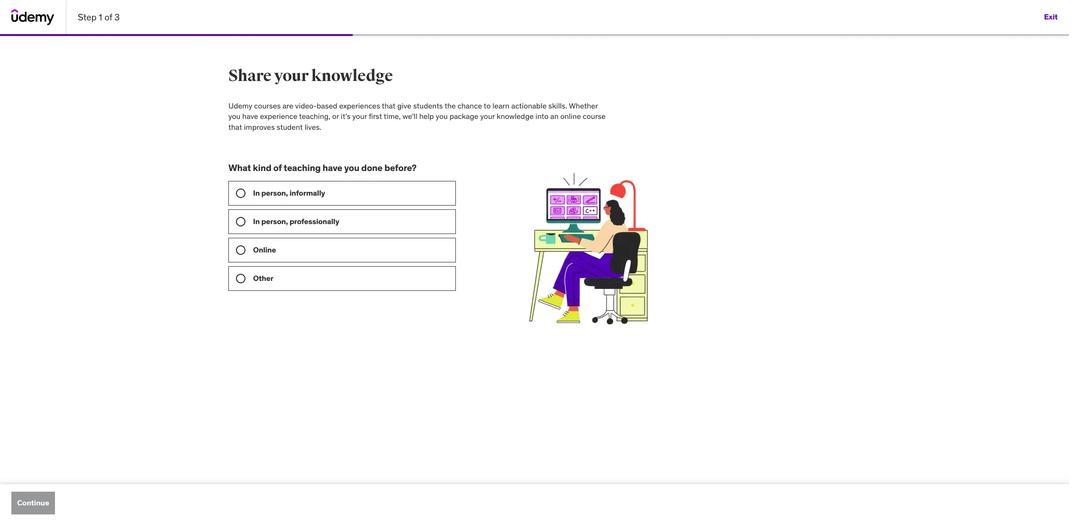 Task type: describe. For each thing, give the bounding box(es) containing it.
continue button
[[11, 492, 55, 515]]

online
[[561, 112, 581, 121]]

students
[[413, 101, 443, 110]]

2 horizontal spatial you
[[436, 112, 448, 121]]

udemy courses are video-based experiences that give students the chance to learn actionable skills. whether you have experience teaching, or it's your first time, we'll help you package your knowledge into an online course that improves student lives.
[[229, 101, 606, 132]]

done
[[361, 162, 383, 174]]

what kind of teaching have you done before?
[[229, 162, 417, 174]]

it's
[[341, 112, 351, 121]]

in person, professionally
[[253, 217, 339, 226]]

lives.
[[305, 122, 322, 132]]

into
[[536, 112, 549, 121]]

teaching,
[[299, 112, 331, 121]]

the
[[445, 101, 456, 110]]

an
[[551, 112, 559, 121]]

1
[[99, 11, 102, 23]]

person, for informally
[[261, 188, 288, 198]]

courses
[[254, 101, 281, 110]]

teaching
[[284, 162, 321, 174]]

exit
[[1045, 12, 1058, 22]]

step
[[78, 11, 97, 23]]

person, for professionally
[[261, 217, 288, 226]]

improves
[[244, 122, 275, 132]]

2 horizontal spatial your
[[481, 112, 495, 121]]

informally
[[290, 188, 325, 198]]

1 vertical spatial that
[[229, 122, 242, 132]]

in person, informally
[[253, 188, 325, 198]]

other
[[253, 274, 273, 283]]

0 horizontal spatial knowledge
[[311, 66, 393, 86]]

give
[[398, 101, 412, 110]]

or
[[332, 112, 339, 121]]

first
[[369, 112, 382, 121]]

we'll
[[403, 112, 418, 121]]

1 horizontal spatial that
[[382, 101, 396, 110]]

skills.
[[549, 101, 568, 110]]

in for in person, professionally
[[253, 217, 260, 226]]

continue
[[17, 499, 49, 508]]

help
[[419, 112, 434, 121]]



Task type: vqa. For each thing, say whether or not it's contained in the screenshot.
'informally'
yes



Task type: locate. For each thing, give the bounding box(es) containing it.
learn
[[493, 101, 510, 110]]

2 person, from the top
[[261, 217, 288, 226]]

your down to
[[481, 112, 495, 121]]

in up the online
[[253, 217, 260, 226]]

that up 'time,'
[[382, 101, 396, 110]]

of for 3
[[104, 11, 112, 23]]

chance
[[458, 101, 482, 110]]

1 vertical spatial have
[[323, 162, 343, 174]]

kind
[[253, 162, 272, 174]]

2 in from the top
[[253, 217, 260, 226]]

share your knowledge
[[229, 66, 393, 86]]

1 horizontal spatial your
[[353, 112, 367, 121]]

0 horizontal spatial have
[[242, 112, 258, 121]]

0 horizontal spatial you
[[229, 112, 241, 121]]

person, up the online
[[261, 217, 288, 226]]

knowledge up 'experiences'
[[311, 66, 393, 86]]

experience
[[260, 112, 298, 121]]

what
[[229, 162, 251, 174]]

1 vertical spatial of
[[273, 162, 282, 174]]

1 horizontal spatial you
[[344, 162, 360, 174]]

1 horizontal spatial knowledge
[[497, 112, 534, 121]]

person,
[[261, 188, 288, 198], [261, 217, 288, 226]]

actionable
[[512, 101, 547, 110]]

your up 'are'
[[274, 66, 309, 86]]

knowledge
[[311, 66, 393, 86], [497, 112, 534, 121]]

experiences
[[339, 101, 380, 110]]

1 in from the top
[[253, 188, 260, 198]]

knowledge down 'actionable'
[[497, 112, 534, 121]]

you down the
[[436, 112, 448, 121]]

0 vertical spatial person,
[[261, 188, 288, 198]]

exit button
[[1045, 6, 1058, 28]]

of right 1
[[104, 11, 112, 23]]

0 horizontal spatial your
[[274, 66, 309, 86]]

are
[[283, 101, 293, 110]]

of right kind
[[273, 162, 282, 174]]

to
[[484, 101, 491, 110]]

share
[[229, 66, 272, 86]]

0 vertical spatial that
[[382, 101, 396, 110]]

of
[[104, 11, 112, 23], [273, 162, 282, 174]]

udemy image
[[11, 9, 55, 25]]

step 1 of 3
[[78, 11, 120, 23]]

0 horizontal spatial of
[[104, 11, 112, 23]]

have inside udemy courses are video-based experiences that give students the chance to learn actionable skills. whether you have experience teaching, or it's your first time, we'll help you package your knowledge into an online course that improves student lives.
[[242, 112, 258, 121]]

udemy
[[229, 101, 252, 110]]

video-
[[295, 101, 317, 110]]

that down udemy
[[229, 122, 242, 132]]

person, down kind
[[261, 188, 288, 198]]

your
[[274, 66, 309, 86], [353, 112, 367, 121], [481, 112, 495, 121]]

before?
[[385, 162, 417, 174]]

0 vertical spatial in
[[253, 188, 260, 198]]

1 vertical spatial in
[[253, 217, 260, 226]]

online
[[253, 245, 276, 255]]

have
[[242, 112, 258, 121], [323, 162, 343, 174]]

whether
[[569, 101, 598, 110]]

in down kind
[[253, 188, 260, 198]]

you down udemy
[[229, 112, 241, 121]]

0 vertical spatial knowledge
[[311, 66, 393, 86]]

in
[[253, 188, 260, 198], [253, 217, 260, 226]]

your down 'experiences'
[[353, 112, 367, 121]]

step 1 of 3 element
[[0, 34, 353, 36]]

of for teaching
[[273, 162, 282, 174]]

professionally
[[290, 217, 339, 226]]

package
[[450, 112, 479, 121]]

student
[[277, 122, 303, 132]]

based
[[317, 101, 338, 110]]

3
[[115, 11, 120, 23]]

0 horizontal spatial that
[[229, 122, 242, 132]]

have up improves
[[242, 112, 258, 121]]

you
[[229, 112, 241, 121], [436, 112, 448, 121], [344, 162, 360, 174]]

that
[[382, 101, 396, 110], [229, 122, 242, 132]]

course
[[583, 112, 606, 121]]

1 person, from the top
[[261, 188, 288, 198]]

knowledge inside udemy courses are video-based experiences that give students the chance to learn actionable skills. whether you have experience teaching, or it's your first time, we'll help you package your knowledge into an online course that improves student lives.
[[497, 112, 534, 121]]

1 horizontal spatial have
[[323, 162, 343, 174]]

1 vertical spatial person,
[[261, 217, 288, 226]]

in for in person, informally
[[253, 188, 260, 198]]

1 vertical spatial knowledge
[[497, 112, 534, 121]]

1 horizontal spatial of
[[273, 162, 282, 174]]

have right the 'teaching'
[[323, 162, 343, 174]]

you left the 'done'
[[344, 162, 360, 174]]

0 vertical spatial of
[[104, 11, 112, 23]]

0 vertical spatial have
[[242, 112, 258, 121]]

time,
[[384, 112, 401, 121]]



